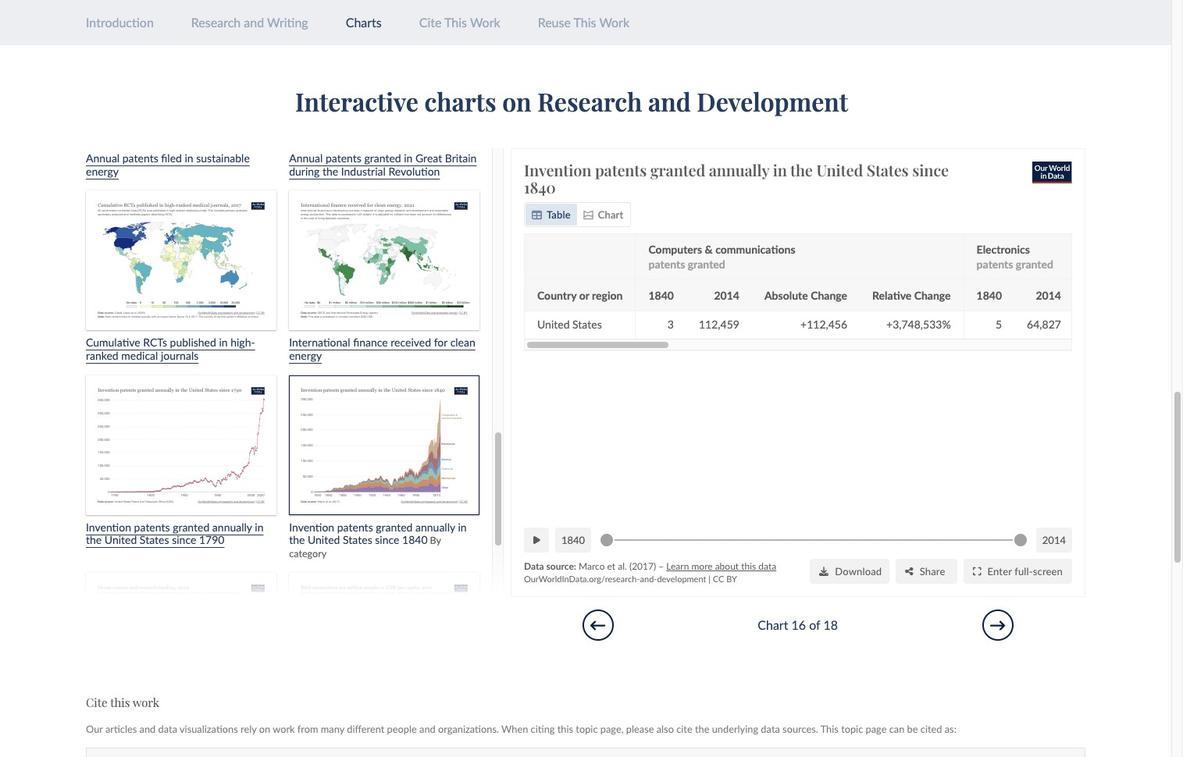 Task type: describe. For each thing, give the bounding box(es) containing it.
2014 up 64,827 on the right top of page
[[1036, 289, 1062, 302]]

table
[[547, 209, 571, 221]]

granted for revolution
[[364, 151, 401, 165]]

in for high-
[[219, 336, 228, 349]]

0 horizontal spatial research
[[191, 15, 241, 30]]

sources.
[[783, 723, 819, 736]]

ourworldindata.org/research-and-development | cc by
[[524, 574, 737, 584]]

change for relative change
[[914, 289, 951, 302]]

data left sources.
[[761, 723, 780, 736]]

data right about
[[759, 561, 777, 573]]

by
[[727, 574, 737, 584]]

industrial
[[341, 165, 386, 178]]

united for invention patents granted annually in the united states since 1840
[[817, 160, 863, 181]]

from
[[298, 723, 318, 736]]

annual patents filed in sustainable energy link
[[86, 6, 277, 178]]

0 vertical spatial this
[[741, 561, 756, 573]]

start time slider
[[594, 525, 619, 556]]

medical
[[121, 349, 158, 363]]

many
[[321, 723, 345, 736]]

chart
[[758, 618, 789, 633]]

finance
[[353, 336, 388, 349]]

can
[[890, 723, 905, 736]]

18
[[824, 618, 838, 633]]

cc by link
[[713, 574, 737, 584]]

enter
[[988, 565, 1012, 578]]

be
[[908, 723, 919, 736]]

or
[[579, 289, 589, 302]]

cite for cite this work
[[419, 15, 442, 30]]

charts
[[425, 84, 497, 118]]

invention patents granted annually in the united states since 1840
[[524, 160, 949, 198]]

page,
[[601, 723, 624, 736]]

work for cite this work
[[470, 15, 501, 30]]

64,827
[[1027, 318, 1062, 331]]

charts link
[[346, 15, 382, 30]]

people
[[387, 723, 417, 736]]

reuse
[[538, 15, 571, 30]]

granted for 1790
[[173, 521, 210, 534]]

invention patents granted annually in the united states since 1790
[[86, 521, 264, 547]]

download
[[835, 565, 882, 578]]

also
[[657, 723, 674, 736]]

16
[[792, 618, 806, 633]]

patents inside computers & communications patents granted
[[649, 258, 685, 271]]

&
[[705, 243, 713, 256]]

absolute change
[[765, 289, 848, 302]]

energy for international
[[289, 349, 322, 363]]

international finance received for clean energy link
[[289, 191, 480, 363]]

the inside invention patents granted annually in the united states since 1840
[[791, 160, 813, 181]]

in for great
[[404, 151, 413, 165]]

clean
[[451, 336, 476, 349]]

expand image
[[973, 567, 982, 577]]

annual for annual patents granted in great britain during the industrial revolution
[[289, 151, 323, 165]]

cc
[[713, 574, 724, 584]]

communications
[[716, 243, 796, 256]]

reuse this work
[[538, 15, 630, 30]]

region
[[592, 289, 623, 302]]

relative
[[873, 289, 912, 302]]

1 vertical spatial on
[[259, 723, 270, 736]]

(2017)
[[629, 561, 656, 573]]

2014 up 112,459
[[714, 289, 740, 302]]

annual for annual patents filed in sustainable energy
[[86, 151, 120, 165]]

invention patents granted annually in the united states since 1790 link
[[86, 376, 277, 547]]

screen
[[1033, 565, 1063, 578]]

go to previous slide image
[[591, 618, 606, 633]]

annual patents filed in sustainable energy
[[86, 151, 250, 178]]

et
[[607, 561, 616, 573]]

1840 button
[[555, 528, 591, 553]]

this for reuse
[[574, 15, 597, 30]]

1840 inside button
[[562, 534, 585, 547]]

received
[[391, 336, 431, 349]]

annually for 1840
[[709, 160, 769, 181]]

patents for invention patents granted annually in the united states since 1790
[[134, 521, 170, 534]]

go to next slide image
[[991, 618, 1006, 633]]

chart 16 of 18
[[758, 618, 838, 633]]

and-
[[640, 574, 657, 584]]

states for invention patents granted annually in the united states since 1840
[[867, 160, 909, 181]]

page
[[866, 723, 887, 736]]

great
[[416, 151, 442, 165]]

cumulative rcts published in high- ranked medical journals link
[[86, 191, 277, 363]]

ourworldindata.org/research-
[[524, 574, 640, 584]]

data source: marco et al. (2017) – learn more about this data
[[524, 561, 777, 573]]

table button
[[526, 204, 577, 226]]

+112,456
[[801, 318, 848, 331]]

marco
[[579, 561, 605, 573]]

computers
[[649, 243, 702, 256]]

chart button
[[577, 204, 630, 226]]

0 vertical spatial work
[[133, 696, 159, 711]]

share button
[[896, 560, 958, 585]]

britain
[[445, 151, 477, 165]]

international
[[289, 336, 351, 349]]

this for cite
[[445, 15, 467, 30]]

more
[[692, 561, 713, 573]]

please
[[627, 723, 654, 736]]

ourworldindata.org/research-and-development link
[[524, 574, 706, 584]]

country or region
[[537, 289, 623, 302]]

introduction
[[86, 15, 154, 30]]

1 horizontal spatial work
[[273, 723, 295, 736]]

absolute
[[765, 289, 808, 302]]

1 horizontal spatial united
[[537, 318, 570, 331]]

2 horizontal spatial this
[[821, 723, 839, 736]]

learn more about this data link
[[666, 561, 777, 573]]

1840 inside invention patents granted annually in the united states since 1840
[[524, 177, 556, 198]]



Task type: vqa. For each thing, say whether or not it's contained in the screenshot.
high-'s in
yes



Task type: locate. For each thing, give the bounding box(es) containing it.
topic left page,
[[576, 723, 598, 736]]

1840 up 3
[[649, 289, 674, 302]]

in inside cumulative rcts published in high- ranked medical journals
[[219, 336, 228, 349]]

granted
[[364, 151, 401, 165], [650, 160, 705, 181], [688, 258, 725, 271], [1016, 258, 1054, 271], [173, 521, 210, 534]]

this right citing
[[558, 723, 574, 736]]

journals
[[161, 349, 199, 363]]

granted inside computers & communications patents granted
[[688, 258, 725, 271]]

1 vertical spatial states
[[573, 318, 602, 331]]

when
[[502, 723, 528, 736]]

our
[[86, 723, 103, 736]]

0 horizontal spatial on
[[259, 723, 270, 736]]

granted inside the invention patents granted annually in the united states since 1790
[[173, 521, 210, 534]]

1 vertical spatial research
[[538, 84, 643, 118]]

2 horizontal spatial states
[[867, 160, 909, 181]]

1 horizontal spatial energy
[[289, 349, 322, 363]]

play time-lapse image
[[533, 536, 540, 546]]

1 horizontal spatial research
[[538, 84, 643, 118]]

on right "rely"
[[259, 723, 270, 736]]

1 annual from the left
[[86, 151, 120, 165]]

work left from
[[273, 723, 295, 736]]

annually for 1790
[[212, 521, 252, 534]]

electronics
[[977, 243, 1030, 256]]

the inside the invention patents granted annually in the united states since 1790
[[86, 534, 102, 547]]

invention inside invention patents granted annually in the united states since 1840
[[524, 160, 591, 181]]

work
[[470, 15, 501, 30], [600, 15, 630, 30]]

1 vertical spatial since
[[172, 534, 196, 547]]

since for invention patents granted annually in the united states since 1840
[[913, 160, 949, 181]]

granted inside annual patents granted in great britain during the industrial revolution
[[364, 151, 401, 165]]

united inside invention patents granted annually in the united states since 1840
[[817, 160, 863, 181]]

sustainable
[[196, 151, 250, 165]]

this
[[741, 561, 756, 573], [110, 696, 130, 711], [558, 723, 574, 736]]

relative change
[[873, 289, 951, 302]]

2014 up screen
[[1043, 534, 1066, 547]]

0 horizontal spatial annually
[[212, 521, 252, 534]]

as:
[[945, 723, 957, 736]]

granted inside invention patents granted annually in the united states since 1840
[[650, 160, 705, 181]]

patents inside annual patents filed in sustainable energy
[[122, 151, 158, 165]]

cumulative
[[86, 336, 140, 349]]

energy right high-
[[289, 349, 322, 363]]

1 horizontal spatial annually
[[709, 160, 769, 181]]

1 vertical spatial invention
[[86, 521, 131, 534]]

1 horizontal spatial cite
[[419, 15, 442, 30]]

states for invention patents granted annually in the united states since 1790
[[140, 534, 169, 547]]

cite
[[677, 723, 693, 736]]

patents for annual patents filed in sustainable energy
[[122, 151, 158, 165]]

annually inside the invention patents granted annually in the united states since 1790
[[212, 521, 252, 534]]

published
[[170, 336, 216, 349]]

in left high-
[[219, 336, 228, 349]]

table image
[[532, 210, 542, 220]]

international finance received for clean energy
[[289, 336, 476, 363]]

0 vertical spatial annually
[[709, 160, 769, 181]]

1 vertical spatial work
[[273, 723, 295, 736]]

cited
[[921, 723, 943, 736]]

patents right "during"
[[326, 151, 362, 165]]

states inside the invention patents granted annually in the united states since 1790
[[140, 534, 169, 547]]

in inside annual patents filed in sustainable energy
[[185, 151, 193, 165]]

computers & communications patents granted
[[649, 243, 796, 271]]

united
[[817, 160, 863, 181], [537, 318, 570, 331], [105, 534, 137, 547]]

reuse this work link
[[538, 15, 630, 30]]

patents left filed
[[122, 151, 158, 165]]

0 horizontal spatial united
[[105, 534, 137, 547]]

1 horizontal spatial invention
[[524, 160, 591, 181]]

organizations.
[[438, 723, 499, 736]]

energy left filed
[[86, 165, 119, 178]]

granted inside electronics patents granted
[[1016, 258, 1054, 271]]

end time slider
[[1008, 525, 1033, 556]]

1 vertical spatial this
[[110, 696, 130, 711]]

patents down electronics
[[977, 258, 1014, 271]]

0 vertical spatial cite
[[419, 15, 442, 30]]

patents down computers
[[649, 258, 685, 271]]

1 horizontal spatial this
[[574, 15, 597, 30]]

1 horizontal spatial annual
[[289, 151, 323, 165]]

rcts
[[143, 336, 167, 349]]

country
[[537, 289, 577, 302]]

0 horizontal spatial energy
[[86, 165, 119, 178]]

1 horizontal spatial on
[[503, 84, 532, 118]]

0 horizontal spatial work
[[133, 696, 159, 711]]

full-
[[1015, 565, 1033, 578]]

in inside annual patents granted in great britain during the industrial revolution
[[404, 151, 413, 165]]

states inside invention patents granted annually in the united states since 1840
[[867, 160, 909, 181]]

cite for cite this work
[[86, 696, 108, 711]]

invention
[[524, 160, 591, 181], [86, 521, 131, 534]]

2 vertical spatial states
[[140, 534, 169, 547]]

energy inside international finance received for clean energy
[[289, 349, 322, 363]]

cite this work
[[419, 15, 501, 30]]

0 horizontal spatial work
[[470, 15, 501, 30]]

during
[[289, 165, 320, 178]]

annual inside annual patents filed in sustainable energy
[[86, 151, 120, 165]]

change up +112,456
[[811, 289, 848, 302]]

annually
[[709, 160, 769, 181], [212, 521, 252, 534]]

2 work from the left
[[600, 15, 630, 30]]

topic left page
[[842, 723, 864, 736]]

annual inside annual patents granted in great britain during the industrial revolution
[[289, 151, 323, 165]]

0 vertical spatial united
[[817, 160, 863, 181]]

source:
[[546, 561, 576, 573]]

in left 'great'
[[404, 151, 413, 165]]

development
[[657, 574, 706, 584]]

patents inside invention patents granted annually in the united states since 1840
[[595, 160, 647, 181]]

work for reuse this work
[[600, 15, 630, 30]]

2 annual from the left
[[289, 151, 323, 165]]

research
[[191, 15, 241, 30], [538, 84, 643, 118]]

the inside annual patents granted in great britain during the industrial revolution
[[323, 165, 338, 178]]

revolution
[[389, 165, 440, 178]]

2014 inside button
[[1043, 534, 1066, 547]]

2 horizontal spatial this
[[741, 561, 756, 573]]

writing
[[267, 15, 308, 30]]

data
[[759, 561, 777, 573], [158, 723, 177, 736], [761, 723, 780, 736]]

visualizations
[[180, 723, 238, 736]]

energy
[[86, 165, 119, 178], [289, 349, 322, 363]]

share nodes image
[[906, 567, 914, 577]]

0 horizontal spatial states
[[140, 534, 169, 547]]

united inside the invention patents granted annually in the united states since 1790
[[105, 534, 137, 547]]

2014 button
[[1036, 528, 1073, 553]]

0 vertical spatial research
[[191, 15, 241, 30]]

of
[[810, 618, 821, 633]]

patents inside electronics patents granted
[[977, 258, 1014, 271]]

our articles and data visualizations rely on work from many different people and organizations. when citing this topic page, please also cite the underlying data sources. this topic page can be cited as:
[[86, 723, 957, 736]]

underlying
[[712, 723, 759, 736]]

1840
[[524, 177, 556, 198], [649, 289, 674, 302], [977, 289, 1002, 302], [562, 534, 585, 547]]

work left reuse
[[470, 15, 501, 30]]

this up articles
[[110, 696, 130, 711]]

0 horizontal spatial since
[[172, 534, 196, 547]]

invention inside the invention patents granted annually in the united states since 1790
[[86, 521, 131, 534]]

1 vertical spatial energy
[[289, 349, 322, 363]]

0 horizontal spatial this
[[445, 15, 467, 30]]

data left visualizations at the bottom
[[158, 723, 177, 736]]

2 change from the left
[[914, 289, 951, 302]]

patents left the 1790
[[134, 521, 170, 534]]

since inside the invention patents granted annually in the united states since 1790
[[172, 534, 196, 547]]

this right about
[[741, 561, 756, 573]]

energy for annual
[[86, 165, 119, 178]]

on right charts
[[503, 84, 532, 118]]

cite this work
[[86, 696, 159, 711]]

1840 up '5'
[[977, 289, 1002, 302]]

in inside invention patents granted annually in the united states since 1840
[[773, 160, 787, 181]]

1 topic from the left
[[576, 723, 598, 736]]

change up +3,748,533%
[[914, 289, 951, 302]]

cite up our
[[86, 696, 108, 711]]

0 horizontal spatial cite
[[86, 696, 108, 711]]

in right the 1790
[[255, 521, 264, 534]]

cite this work link
[[419, 15, 501, 30]]

since
[[913, 160, 949, 181], [172, 534, 196, 547]]

change for absolute change
[[811, 289, 848, 302]]

work up articles
[[133, 696, 159, 711]]

1 horizontal spatial this
[[558, 723, 574, 736]]

1 horizontal spatial states
[[573, 318, 602, 331]]

patents up chart
[[595, 160, 647, 181]]

learn
[[666, 561, 689, 573]]

patents for invention patents granted annually in the united states since 1840
[[595, 160, 647, 181]]

1 vertical spatial annually
[[212, 521, 252, 534]]

1 horizontal spatial since
[[913, 160, 949, 181]]

patents inside annual patents granted in great britain during the industrial revolution
[[326, 151, 362, 165]]

for
[[434, 336, 448, 349]]

–
[[659, 561, 664, 573]]

patents for annual patents granted in great britain during the industrial revolution
[[326, 151, 362, 165]]

0 horizontal spatial annual
[[86, 151, 120, 165]]

0 horizontal spatial topic
[[576, 723, 598, 736]]

since for invention patents granted annually in the united states since 1790
[[172, 534, 196, 547]]

cite
[[419, 15, 442, 30], [86, 696, 108, 711]]

topic
[[576, 723, 598, 736], [842, 723, 864, 736]]

in inside the invention patents granted annually in the united states since 1790
[[255, 521, 264, 534]]

since inside invention patents granted annually in the united states since 1840
[[913, 160, 949, 181]]

united for invention patents granted annually in the united states since 1790
[[105, 534, 137, 547]]

in for sustainable
[[185, 151, 193, 165]]

1 change from the left
[[811, 289, 848, 302]]

1840 up the "table" 'image'
[[524, 177, 556, 198]]

annual left industrial
[[289, 151, 323, 165]]

0 vertical spatial invention
[[524, 160, 591, 181]]

cite right "charts" link
[[419, 15, 442, 30]]

0 vertical spatial energy
[[86, 165, 119, 178]]

1 vertical spatial united
[[537, 318, 570, 331]]

and
[[244, 15, 264, 30], [649, 84, 691, 118], [140, 723, 156, 736], [420, 723, 436, 736]]

articles
[[105, 723, 137, 736]]

invention for invention patents granted annually in the united states since 1790
[[86, 521, 131, 534]]

2 vertical spatial united
[[105, 534, 137, 547]]

granted for 1840
[[650, 160, 705, 181]]

0 horizontal spatial invention
[[86, 521, 131, 534]]

1840 up source:
[[562, 534, 585, 547]]

1 work from the left
[[470, 15, 501, 30]]

download button
[[810, 560, 890, 585]]

in right filed
[[185, 151, 193, 165]]

1 horizontal spatial topic
[[842, 723, 864, 736]]

1 horizontal spatial change
[[914, 289, 951, 302]]

energy inside annual patents filed in sustainable energy
[[86, 165, 119, 178]]

about
[[715, 561, 739, 573]]

in
[[185, 151, 193, 165], [404, 151, 413, 165], [773, 160, 787, 181], [219, 336, 228, 349], [255, 521, 264, 534]]

change
[[811, 289, 848, 302], [914, 289, 951, 302]]

electronics patents granted
[[977, 243, 1054, 271]]

in down development
[[773, 160, 787, 181]]

united states
[[537, 318, 602, 331]]

research and writing
[[191, 15, 308, 30]]

112,459
[[699, 318, 740, 331]]

ranked
[[86, 349, 119, 363]]

0 vertical spatial on
[[503, 84, 532, 118]]

2 vertical spatial this
[[558, 723, 574, 736]]

0 horizontal spatial this
[[110, 696, 130, 711]]

interactive
[[295, 84, 419, 118]]

patents inside the invention patents granted annually in the united states since 1790
[[134, 521, 170, 534]]

2 horizontal spatial united
[[817, 160, 863, 181]]

enter full-screen button
[[964, 560, 1073, 585]]

2 topic from the left
[[842, 723, 864, 736]]

1 horizontal spatial work
[[600, 15, 630, 30]]

charts
[[346, 15, 382, 30]]

al.
[[618, 561, 627, 573]]

0 vertical spatial since
[[913, 160, 949, 181]]

download image
[[820, 567, 829, 577]]

different
[[347, 723, 385, 736]]

high-
[[231, 336, 255, 349]]

chart
[[598, 209, 623, 221]]

invention for invention patents granted annually in the united states since 1840
[[524, 160, 591, 181]]

1 vertical spatial cite
[[86, 696, 108, 711]]

cumulative rcts published in high- ranked medical journals
[[86, 336, 255, 363]]

work right reuse
[[600, 15, 630, 30]]

on
[[503, 84, 532, 118], [259, 723, 270, 736]]

annually inside invention patents granted annually in the united states since 1840
[[709, 160, 769, 181]]

patents for electronics patents granted
[[977, 258, 1014, 271]]

rely
[[241, 723, 257, 736]]

work
[[133, 696, 159, 711], [273, 723, 295, 736]]

annual patents granted in great britain during the industrial revolution link
[[289, 6, 480, 178]]

research and writing link
[[191, 15, 308, 30]]

0 vertical spatial states
[[867, 160, 909, 181]]

annual left filed
[[86, 151, 120, 165]]

annual
[[86, 151, 120, 165], [289, 151, 323, 165]]

0 horizontal spatial change
[[811, 289, 848, 302]]



